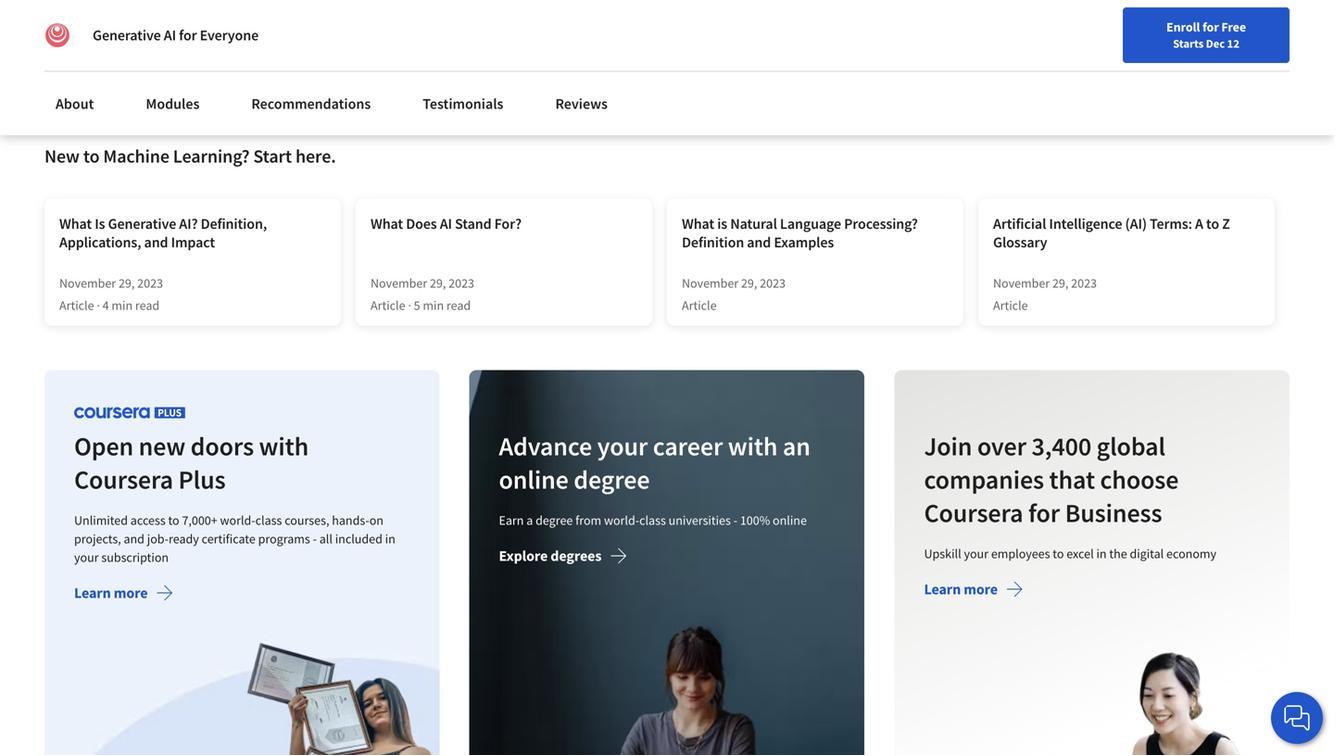 Task type: describe. For each thing, give the bounding box(es) containing it.
definition
[[682, 233, 745, 252]]

doors
[[191, 430, 254, 463]]

access
[[131, 512, 166, 529]]

terms:
[[1151, 215, 1193, 233]]

on
[[370, 512, 384, 529]]

what for what is generative ai? definition, applications, and impact
[[59, 215, 92, 233]]

natural
[[731, 215, 778, 233]]

· for does
[[408, 297, 411, 314]]

programs
[[258, 531, 310, 548]]

view
[[460, 64, 489, 82]]

article for what is generative ai? definition, applications, and impact
[[59, 297, 94, 314]]

learning?
[[173, 145, 250, 168]]

deeplearning.ai image
[[44, 22, 70, 48]]

read for generative
[[135, 297, 160, 314]]

join over 3,400 global companies that choose coursera for business
[[925, 430, 1179, 529]]

about
[[56, 95, 94, 113]]

a
[[1196, 215, 1204, 233]]

testimonials link
[[412, 83, 515, 124]]

your for advance
[[598, 430, 648, 463]]

and inside unlimited access to 7,000+ world-class courses, hands-on projects, and job-ready certificate programs - all included in your subscription
[[124, 531, 145, 548]]

0 horizontal spatial learn more link
[[74, 584, 174, 607]]

reviews
[[528, 64, 575, 82]]

1 horizontal spatial in
[[1097, 546, 1107, 562]]

degrees
[[551, 547, 602, 566]]

machine
[[103, 145, 170, 168]]

what is generative ai? definition, applications, and impact
[[59, 215, 267, 252]]

processing?
[[845, 215, 918, 233]]

an
[[783, 430, 811, 463]]

- inside unlimited access to 7,000+ world-class courses, hands-on projects, and job-ready certificate programs - all included in your subscription
[[313, 531, 317, 548]]

unlimited
[[74, 512, 128, 529]]

a
[[527, 512, 534, 529]]

modules
[[146, 95, 200, 113]]

for inside enroll for free starts dec 12
[[1203, 19, 1220, 35]]

2023 for ai
[[449, 275, 475, 292]]

29, for intelligence
[[1053, 275, 1069, 292]]

recommendations link
[[240, 83, 382, 124]]

enroll
[[1167, 19, 1201, 35]]

coursera inside open new doors with coursera plus
[[74, 464, 173, 496]]

is
[[718, 215, 728, 233]]

certificate
[[202, 531, 256, 548]]

starts
[[1174, 36, 1204, 51]]

z
[[1223, 215, 1231, 233]]

0 horizontal spatial for
[[179, 26, 197, 44]]

projects,
[[74, 531, 121, 548]]

impact
[[171, 233, 215, 252]]

explore
[[499, 547, 548, 566]]

artificial intelligence (ai) terms: a to z glossary
[[994, 215, 1231, 252]]

excel
[[1067, 546, 1094, 562]]

modules link
[[135, 83, 211, 124]]

that
[[1050, 464, 1096, 496]]

1 horizontal spatial ai
[[440, 215, 452, 233]]

is
[[95, 215, 105, 233]]

digital
[[1130, 546, 1164, 562]]

employees
[[992, 546, 1051, 562]]

does
[[406, 215, 437, 233]]

subscription
[[101, 549, 169, 566]]

more for learn more link to the right
[[964, 580, 998, 599]]

universities
[[669, 512, 731, 529]]

world- for 7,000+
[[220, 512, 256, 529]]

advance
[[499, 430, 593, 463]]

join
[[925, 430, 973, 463]]

open new doors with coursera plus
[[74, 430, 309, 496]]

business
[[1066, 497, 1163, 529]]

for?
[[495, 215, 522, 233]]

view more reviews
[[460, 64, 575, 82]]

career
[[654, 430, 724, 463]]

what does ai stand for?
[[371, 215, 522, 233]]

earn
[[499, 512, 524, 529]]

more for the leftmost learn more link
[[114, 584, 148, 603]]

upskill your employees to excel in the digital economy
[[925, 546, 1217, 562]]

job-
[[147, 531, 169, 548]]

global
[[1097, 430, 1166, 463]]

open
[[74, 430, 134, 463]]

with for doors
[[259, 430, 309, 463]]

4
[[103, 297, 109, 314]]

about link
[[44, 83, 105, 124]]

article for what does ai stand for?
[[371, 297, 406, 314]]

included
[[335, 531, 383, 548]]

november for what is generative ai? definition, applications, and impact
[[59, 275, 116, 292]]

with for career
[[729, 430, 778, 463]]

november for what is natural language processing? definition and examples
[[682, 275, 739, 292]]

29, for is
[[119, 275, 135, 292]]

the
[[1110, 546, 1128, 562]]

plus
[[178, 464, 226, 496]]

class for courses,
[[256, 512, 282, 529]]

new
[[139, 430, 186, 463]]

chat with us image
[[1283, 704, 1313, 733]]

new to machine learning? start here.
[[44, 145, 336, 168]]

earn a degree from world-class universities - 100% online
[[499, 512, 808, 529]]

testimonials
[[423, 95, 504, 113]]

and for impact
[[144, 233, 168, 252]]

everyone
[[200, 26, 259, 44]]

stand
[[455, 215, 492, 233]]

what for what does ai stand for?
[[371, 215, 403, 233]]

2023 for (ai)
[[1072, 275, 1098, 292]]

what is natural language processing? definition and examples
[[682, 215, 918, 252]]

your for upskill
[[964, 546, 989, 562]]

november 29, 2023 article for glossary
[[994, 275, 1098, 314]]

recommendations
[[252, 95, 371, 113]]

to left excel
[[1053, 546, 1064, 562]]

to inside unlimited access to 7,000+ world-class courses, hands-on projects, and job-ready certificate programs - all included in your subscription
[[168, 512, 180, 529]]

november for artificial intelligence (ai) terms: a to z glossary
[[994, 275, 1051, 292]]

all
[[320, 531, 333, 548]]

2023 for natural
[[760, 275, 786, 292]]



Task type: vqa. For each thing, say whether or not it's contained in the screenshot.
other
no



Task type: locate. For each thing, give the bounding box(es) containing it.
29, inside november 29, 2023 article · 5 min read
[[430, 275, 446, 292]]

article left 4
[[59, 297, 94, 314]]

coursera down the open
[[74, 464, 173, 496]]

november inside november 29, 2023 article · 5 min read
[[371, 275, 428, 292]]

article down glossary
[[994, 297, 1029, 314]]

your inside unlimited access to 7,000+ world-class courses, hands-on projects, and job-ready certificate programs - all included in your subscription
[[74, 549, 99, 566]]

1 horizontal spatial class
[[640, 512, 667, 529]]

generative right the 'deeplearning.ai' icon
[[93, 26, 161, 44]]

0 vertical spatial ai
[[164, 26, 176, 44]]

2 november from the left
[[371, 275, 428, 292]]

2 article from the left
[[371, 297, 406, 314]]

november for what does ai stand for?
[[371, 275, 428, 292]]

learn more link down upskill
[[925, 580, 1024, 603]]

1 horizontal spatial learn more
[[925, 580, 998, 599]]

1 with from the left
[[259, 430, 309, 463]]

learn more link down subscription
[[74, 584, 174, 607]]

2 horizontal spatial your
[[964, 546, 989, 562]]

for
[[1203, 19, 1220, 35], [179, 26, 197, 44], [1029, 497, 1060, 529]]

2 horizontal spatial what
[[682, 215, 715, 233]]

1 vertical spatial -
[[313, 531, 317, 548]]

1 world- from the left
[[220, 512, 256, 529]]

1 horizontal spatial read
[[447, 297, 471, 314]]

3 november from the left
[[682, 275, 739, 292]]

article inside november 29, 2023 article · 5 min read
[[371, 297, 406, 314]]

0 vertical spatial coursera
[[74, 464, 173, 496]]

learn more link
[[925, 580, 1024, 603], [74, 584, 174, 607]]

for up dec
[[1203, 19, 1220, 35]]

degree up from at left bottom
[[574, 464, 650, 496]]

dec
[[1207, 36, 1226, 51]]

ai right does on the top
[[440, 215, 452, 233]]

to inside artificial intelligence (ai) terms: a to z glossary
[[1207, 215, 1220, 233]]

what
[[59, 215, 92, 233], [371, 215, 403, 233], [682, 215, 715, 233]]

min inside november 29, 2023 article · 5 min read
[[423, 297, 444, 314]]

your inside "advance your career with an online degree"
[[598, 430, 648, 463]]

and left impact
[[144, 233, 168, 252]]

29, for is
[[742, 275, 758, 292]]

29, down definition
[[742, 275, 758, 292]]

generative
[[93, 26, 161, 44], [108, 215, 176, 233]]

november up 4
[[59, 275, 116, 292]]

november
[[59, 275, 116, 292], [371, 275, 428, 292], [682, 275, 739, 292], [994, 275, 1051, 292]]

1 horizontal spatial more
[[492, 64, 525, 82]]

and right is
[[747, 233, 772, 252]]

0 horizontal spatial -
[[313, 531, 317, 548]]

5
[[414, 297, 421, 314]]

-
[[734, 512, 738, 529], [313, 531, 317, 548]]

november 29, 2023 article · 4 min read
[[59, 275, 163, 314]]

min right 4
[[112, 297, 133, 314]]

learn down projects,
[[74, 584, 111, 603]]

4 29, from the left
[[1053, 275, 1069, 292]]

menu item
[[1000, 19, 1120, 79]]

2023 inside november 29, 2023 article · 5 min read
[[449, 275, 475, 292]]

generative inside what is generative ai? definition, applications, and impact
[[108, 215, 176, 233]]

1 horizontal spatial with
[[729, 430, 778, 463]]

0 vertical spatial generative
[[93, 26, 161, 44]]

2023 for generative
[[137, 275, 163, 292]]

3 29, from the left
[[742, 275, 758, 292]]

1 · from the left
[[97, 297, 100, 314]]

to up ready
[[168, 512, 180, 529]]

1 class from the left
[[256, 512, 282, 529]]

29,
[[119, 275, 135, 292], [430, 275, 446, 292], [742, 275, 758, 292], [1053, 275, 1069, 292]]

29, down applications,
[[119, 275, 135, 292]]

- left all
[[313, 531, 317, 548]]

min right 5
[[423, 297, 444, 314]]

0 horizontal spatial learn
[[74, 584, 111, 603]]

1 horizontal spatial coursera
[[925, 497, 1024, 529]]

3,400
[[1032, 430, 1092, 463]]

enroll for free starts dec 12
[[1167, 19, 1247, 51]]

2 min from the left
[[423, 297, 444, 314]]

3 article from the left
[[682, 297, 717, 314]]

0 horizontal spatial what
[[59, 215, 92, 233]]

0 horizontal spatial your
[[74, 549, 99, 566]]

1 article from the left
[[59, 297, 94, 314]]

0 horizontal spatial online
[[499, 464, 569, 496]]

1 horizontal spatial online
[[773, 512, 808, 529]]

from
[[576, 512, 602, 529]]

0 vertical spatial -
[[734, 512, 738, 529]]

3 what from the left
[[682, 215, 715, 233]]

read inside november 29, 2023 article · 5 min read
[[447, 297, 471, 314]]

view more reviews link
[[460, 62, 575, 82]]

1 what from the left
[[59, 215, 92, 233]]

1 vertical spatial coursera
[[925, 497, 1024, 529]]

12
[[1228, 36, 1240, 51]]

november 29, 2023 article
[[682, 275, 786, 314], [994, 275, 1098, 314]]

1 vertical spatial degree
[[536, 512, 573, 529]]

start
[[253, 145, 292, 168]]

article down definition
[[682, 297, 717, 314]]

2023 down examples
[[760, 275, 786, 292]]

in right the included
[[385, 531, 396, 548]]

class left universities
[[640, 512, 667, 529]]

0 horizontal spatial ai
[[164, 26, 176, 44]]

0 horizontal spatial november 29, 2023 article
[[682, 275, 786, 314]]

here.
[[296, 145, 336, 168]]

online
[[499, 464, 569, 496], [773, 512, 808, 529]]

0 horizontal spatial min
[[112, 297, 133, 314]]

for inside join over 3,400 global companies that choose coursera for business
[[1029, 497, 1060, 529]]

degree inside "advance your career with an online degree"
[[574, 464, 650, 496]]

2 29, from the left
[[430, 275, 446, 292]]

2 read from the left
[[447, 297, 471, 314]]

world- right from at left bottom
[[605, 512, 640, 529]]

· inside november 29, 2023 article · 4 min read
[[97, 297, 100, 314]]

economy
[[1167, 546, 1217, 562]]

1 november 29, 2023 article from the left
[[682, 275, 786, 314]]

applications,
[[59, 233, 141, 252]]

min
[[112, 297, 133, 314], [423, 297, 444, 314]]

read right 4
[[135, 297, 160, 314]]

what for what is natural language processing? definition and examples
[[682, 215, 715, 233]]

intelligence
[[1050, 215, 1123, 233]]

2 with from the left
[[729, 430, 778, 463]]

and up subscription
[[124, 531, 145, 548]]

online inside "advance your career with an online degree"
[[499, 464, 569, 496]]

november 29, 2023 article down definition
[[682, 275, 786, 314]]

2 horizontal spatial more
[[964, 580, 998, 599]]

courses,
[[285, 512, 330, 529]]

your left "career"
[[598, 430, 648, 463]]

your right upskill
[[964, 546, 989, 562]]

min for ai
[[423, 297, 444, 314]]

coursera plus image
[[74, 407, 185, 419]]

class
[[256, 512, 282, 529], [640, 512, 667, 529]]

with inside "advance your career with an online degree"
[[729, 430, 778, 463]]

2 november 29, 2023 article from the left
[[994, 275, 1098, 314]]

ready
[[169, 531, 199, 548]]

read right 5
[[447, 297, 471, 314]]

more right view
[[492, 64, 525, 82]]

and
[[144, 233, 168, 252], [747, 233, 772, 252], [124, 531, 145, 548]]

1 min from the left
[[112, 297, 133, 314]]

1 horizontal spatial world-
[[605, 512, 640, 529]]

november 29, 2023 article for examples
[[682, 275, 786, 314]]

· for is
[[97, 297, 100, 314]]

world-
[[220, 512, 256, 529], [605, 512, 640, 529]]

online right 100%
[[773, 512, 808, 529]]

learn more down upskill
[[925, 580, 998, 599]]

· inside november 29, 2023 article · 5 min read
[[408, 297, 411, 314]]

article
[[59, 297, 94, 314], [371, 297, 406, 314], [682, 297, 717, 314], [994, 297, 1029, 314]]

your down projects,
[[74, 549, 99, 566]]

class for universities
[[640, 512, 667, 529]]

1 horizontal spatial -
[[734, 512, 738, 529]]

29, down what does ai stand for?
[[430, 275, 446, 292]]

free
[[1222, 19, 1247, 35]]

language
[[781, 215, 842, 233]]

world- for from
[[605, 512, 640, 529]]

november down definition
[[682, 275, 739, 292]]

article for what is natural language processing? definition and examples
[[682, 297, 717, 314]]

· left 5
[[408, 297, 411, 314]]

2 what from the left
[[371, 215, 403, 233]]

with inside open new doors with coursera plus
[[259, 430, 309, 463]]

0 vertical spatial online
[[499, 464, 569, 496]]

article for artificial intelligence (ai) terms: a to z glossary
[[994, 297, 1029, 314]]

more down employees
[[964, 580, 998, 599]]

0 horizontal spatial coursera
[[74, 464, 173, 496]]

upskill
[[925, 546, 962, 562]]

november inside november 29, 2023 article · 4 min read
[[59, 275, 116, 292]]

online down advance
[[499, 464, 569, 496]]

world- inside unlimited access to 7,000+ world-class courses, hands-on projects, and job-ready certificate programs - all included in your subscription
[[220, 512, 256, 529]]

class inside unlimited access to 7,000+ world-class courses, hands-on projects, and job-ready certificate programs - all included in your subscription
[[256, 512, 282, 529]]

4 november from the left
[[994, 275, 1051, 292]]

0 horizontal spatial degree
[[536, 512, 573, 529]]

1 horizontal spatial min
[[423, 297, 444, 314]]

min for generative
[[112, 297, 133, 314]]

- left 100%
[[734, 512, 738, 529]]

(ai)
[[1126, 215, 1148, 233]]

2 2023 from the left
[[449, 275, 475, 292]]

1 29, from the left
[[119, 275, 135, 292]]

explore degrees
[[499, 547, 602, 566]]

in left the
[[1097, 546, 1107, 562]]

new
[[44, 145, 80, 168]]

·
[[97, 297, 100, 314], [408, 297, 411, 314]]

learn more for the leftmost learn more link
[[74, 584, 148, 603]]

0 horizontal spatial class
[[256, 512, 282, 529]]

choose
[[1101, 464, 1179, 496]]

for left everyone
[[179, 26, 197, 44]]

learn more for learn more link to the right
[[925, 580, 998, 599]]

november down glossary
[[994, 275, 1051, 292]]

1 horizontal spatial november 29, 2023 article
[[994, 275, 1098, 314]]

1 horizontal spatial learn more link
[[925, 580, 1024, 603]]

read for ai
[[447, 297, 471, 314]]

definition,
[[201, 215, 267, 233]]

what inside what is generative ai? definition, applications, and impact
[[59, 215, 92, 233]]

coursera
[[74, 464, 173, 496], [925, 497, 1024, 529]]

read inside november 29, 2023 article · 4 min read
[[135, 297, 160, 314]]

reviews link
[[545, 83, 619, 124]]

1 horizontal spatial what
[[371, 215, 403, 233]]

artificial
[[994, 215, 1047, 233]]

hands-
[[332, 512, 370, 529]]

min inside november 29, 2023 article · 4 min read
[[112, 297, 133, 314]]

2 horizontal spatial for
[[1203, 19, 1220, 35]]

0 horizontal spatial learn more
[[74, 584, 148, 603]]

2023 inside november 29, 2023 article · 4 min read
[[137, 275, 163, 292]]

degree
[[574, 464, 650, 496], [536, 512, 573, 529]]

class up the programs
[[256, 512, 282, 529]]

read
[[135, 297, 160, 314], [447, 297, 471, 314]]

100%
[[741, 512, 771, 529]]

1 november from the left
[[59, 275, 116, 292]]

1 read from the left
[[135, 297, 160, 314]]

glossary
[[994, 233, 1048, 252]]

1 horizontal spatial ·
[[408, 297, 411, 314]]

1 vertical spatial ai
[[440, 215, 452, 233]]

2 · from the left
[[408, 297, 411, 314]]

more
[[492, 64, 525, 82], [964, 580, 998, 599], [114, 584, 148, 603]]

article inside november 29, 2023 article · 4 min read
[[59, 297, 94, 314]]

to right new
[[83, 145, 100, 168]]

reviews
[[556, 95, 608, 113]]

generative ai for everyone
[[93, 26, 259, 44]]

1 2023 from the left
[[137, 275, 163, 292]]

with
[[259, 430, 309, 463], [729, 430, 778, 463]]

what inside what is natural language processing? definition and examples
[[682, 215, 715, 233]]

29, down intelligence
[[1053, 275, 1069, 292]]

november 29, 2023 article down glossary
[[994, 275, 1098, 314]]

article left 5
[[371, 297, 406, 314]]

more down subscription
[[114, 584, 148, 603]]

0 horizontal spatial ·
[[97, 297, 100, 314]]

1 horizontal spatial your
[[598, 430, 648, 463]]

29, for does
[[430, 275, 446, 292]]

examples
[[774, 233, 835, 252]]

2023 down artificial intelligence (ai) terms: a to z glossary
[[1072, 275, 1098, 292]]

1 horizontal spatial for
[[1029, 497, 1060, 529]]

learn down upskill
[[925, 580, 961, 599]]

2 world- from the left
[[605, 512, 640, 529]]

degree right a
[[536, 512, 573, 529]]

0 horizontal spatial in
[[385, 531, 396, 548]]

2023 down stand
[[449, 275, 475, 292]]

3 2023 from the left
[[760, 275, 786, 292]]

4 2023 from the left
[[1072, 275, 1098, 292]]

1 horizontal spatial degree
[[574, 464, 650, 496]]

unlimited access to 7,000+ world-class courses, hands-on projects, and job-ready certificate programs - all included in your subscription
[[74, 512, 396, 566]]

2023 down what is generative ai? definition, applications, and impact
[[137, 275, 163, 292]]

and inside what is natural language processing? definition and examples
[[747, 233, 772, 252]]

learn more down subscription
[[74, 584, 148, 603]]

coursera down companies
[[925, 497, 1024, 529]]

1 horizontal spatial learn
[[925, 580, 961, 599]]

coursera inside join over 3,400 global companies that choose coursera for business
[[925, 497, 1024, 529]]

ai?
[[179, 215, 198, 233]]

companies
[[925, 464, 1045, 496]]

november 29, 2023 article · 5 min read
[[371, 275, 475, 314]]

· left 4
[[97, 297, 100, 314]]

advance your career with an online degree
[[499, 430, 811, 496]]

0 horizontal spatial world-
[[220, 512, 256, 529]]

0 horizontal spatial with
[[259, 430, 309, 463]]

november up 5
[[371, 275, 428, 292]]

ai left everyone
[[164, 26, 176, 44]]

1 vertical spatial generative
[[108, 215, 176, 233]]

with left an
[[729, 430, 778, 463]]

to left "z"
[[1207, 215, 1220, 233]]

in inside unlimited access to 7,000+ world-class courses, hands-on projects, and job-ready certificate programs - all included in your subscription
[[385, 531, 396, 548]]

2 class from the left
[[640, 512, 667, 529]]

over
[[978, 430, 1027, 463]]

0 horizontal spatial read
[[135, 297, 160, 314]]

and inside what is generative ai? definition, applications, and impact
[[144, 233, 168, 252]]

for down that
[[1029, 497, 1060, 529]]

coursera image
[[22, 15, 140, 45]]

0 vertical spatial degree
[[574, 464, 650, 496]]

4 article from the left
[[994, 297, 1029, 314]]

and for examples
[[747, 233, 772, 252]]

world- up certificate
[[220, 512, 256, 529]]

0 horizontal spatial more
[[114, 584, 148, 603]]

29, inside november 29, 2023 article · 4 min read
[[119, 275, 135, 292]]

generative right is
[[108, 215, 176, 233]]

with right the doors
[[259, 430, 309, 463]]

explore degrees link
[[499, 547, 628, 570]]

7,000+
[[182, 512, 218, 529]]

1 vertical spatial online
[[773, 512, 808, 529]]



